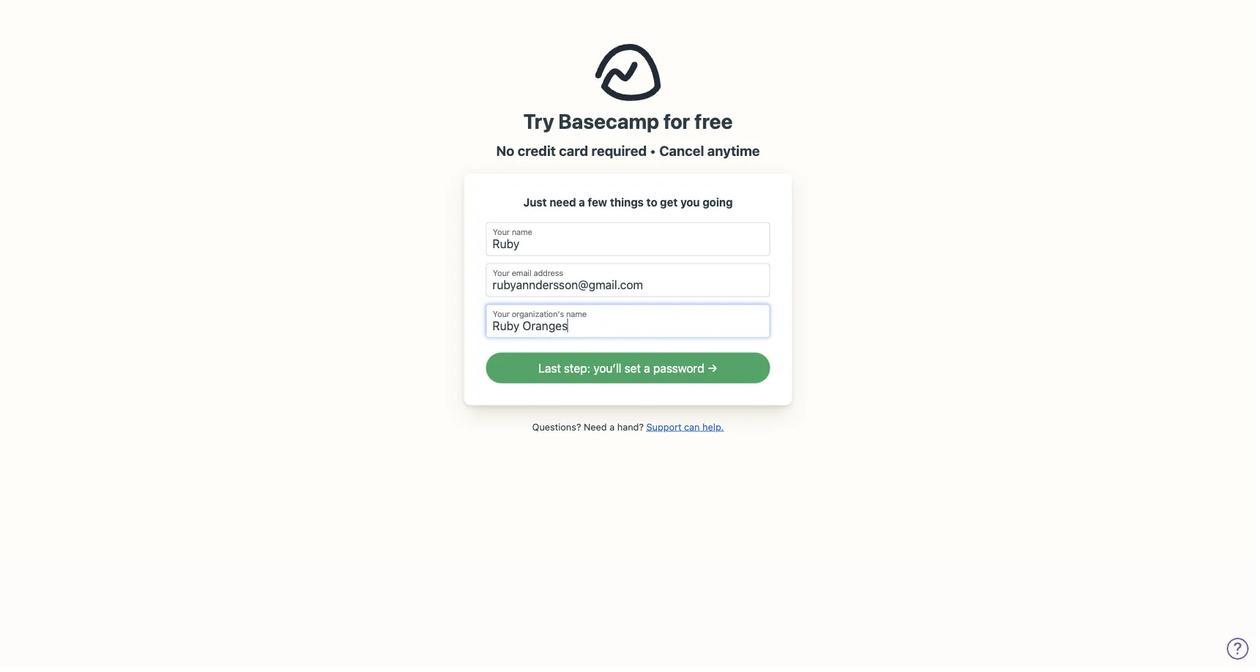 Task type: describe. For each thing, give the bounding box(es) containing it.
card
[[559, 142, 589, 159]]

anytime
[[708, 142, 760, 159]]

need
[[550, 195, 576, 208]]

your organization's name
[[493, 309, 587, 319]]

a for few
[[579, 195, 585, 208]]

no
[[496, 142, 515, 159]]

your for your organization's name
[[493, 309, 510, 319]]

your for your name
[[493, 227, 510, 237]]

just
[[524, 195, 547, 208]]

support can help. link
[[647, 421, 724, 432]]

your name
[[493, 227, 533, 237]]

a for hand?
[[610, 421, 615, 432]]

need
[[584, 421, 607, 432]]

last step: you'll set a password →
[[539, 361, 718, 375]]

last
[[539, 361, 561, 375]]

→
[[708, 361, 718, 375]]

you'll
[[594, 361, 622, 375]]

cancel
[[660, 142, 705, 159]]

your for your email address
[[493, 268, 510, 278]]

you
[[681, 195, 700, 208]]

credit
[[518, 142, 556, 159]]

step:
[[564, 361, 591, 375]]

questions?
[[533, 421, 581, 432]]

free
[[695, 109, 733, 133]]

just need a few things to get you going
[[524, 195, 733, 208]]



Task type: vqa. For each thing, say whether or not it's contained in the screenshot.
top Activity
no



Task type: locate. For each thing, give the bounding box(es) containing it.
your left organization's
[[493, 309, 510, 319]]

basecamp
[[559, 109, 660, 133]]

a
[[579, 195, 585, 208], [644, 361, 651, 375], [610, 421, 615, 432]]

2 vertical spatial a
[[610, 421, 615, 432]]

Your email address email field
[[486, 263, 771, 297]]

going
[[703, 195, 733, 208]]

few
[[588, 195, 608, 208]]

1 horizontal spatial a
[[610, 421, 615, 432]]

your email address
[[493, 268, 564, 278]]

2 horizontal spatial a
[[644, 361, 651, 375]]

1 your from the top
[[493, 227, 510, 237]]

0 vertical spatial name
[[512, 227, 533, 237]]

support
[[647, 421, 682, 432]]

your up your email address
[[493, 227, 510, 237]]

Your organization's name text field
[[486, 304, 771, 338]]

1 vertical spatial name
[[567, 309, 587, 319]]

hand?
[[618, 421, 644, 432]]

no credit card required • cancel anytime
[[496, 142, 760, 159]]

try
[[524, 109, 554, 133]]

last step: you'll set a password → button
[[486, 353, 771, 384]]

a inside button
[[644, 361, 651, 375]]

get
[[660, 195, 678, 208]]

can
[[685, 421, 700, 432]]

to
[[647, 195, 658, 208]]

try basecamp for free
[[524, 109, 733, 133]]

name
[[512, 227, 533, 237], [567, 309, 587, 319]]

name down just
[[512, 227, 533, 237]]

things
[[610, 195, 644, 208]]

questions? need a hand? support can help.
[[533, 421, 724, 432]]

a left few
[[579, 195, 585, 208]]

1 horizontal spatial name
[[567, 309, 587, 319]]

set
[[625, 361, 641, 375]]

email
[[512, 268, 532, 278]]

1 vertical spatial your
[[493, 268, 510, 278]]

help.
[[703, 421, 724, 432]]

name right organization's
[[567, 309, 587, 319]]

•
[[650, 142, 657, 159]]

2 vertical spatial your
[[493, 309, 510, 319]]

your
[[493, 227, 510, 237], [493, 268, 510, 278], [493, 309, 510, 319]]

1 vertical spatial a
[[644, 361, 651, 375]]

0 vertical spatial a
[[579, 195, 585, 208]]

a right 'set'
[[644, 361, 651, 375]]

0 vertical spatial your
[[493, 227, 510, 237]]

0 horizontal spatial a
[[579, 195, 585, 208]]

Your name text field
[[486, 222, 771, 256]]

required
[[592, 142, 647, 159]]

password
[[654, 361, 705, 375]]

organization's
[[512, 309, 564, 319]]

2 your from the top
[[493, 268, 510, 278]]

address
[[534, 268, 564, 278]]

your left email
[[493, 268, 510, 278]]

a right need
[[610, 421, 615, 432]]

for
[[664, 109, 691, 133]]

0 horizontal spatial name
[[512, 227, 533, 237]]

3 your from the top
[[493, 309, 510, 319]]



